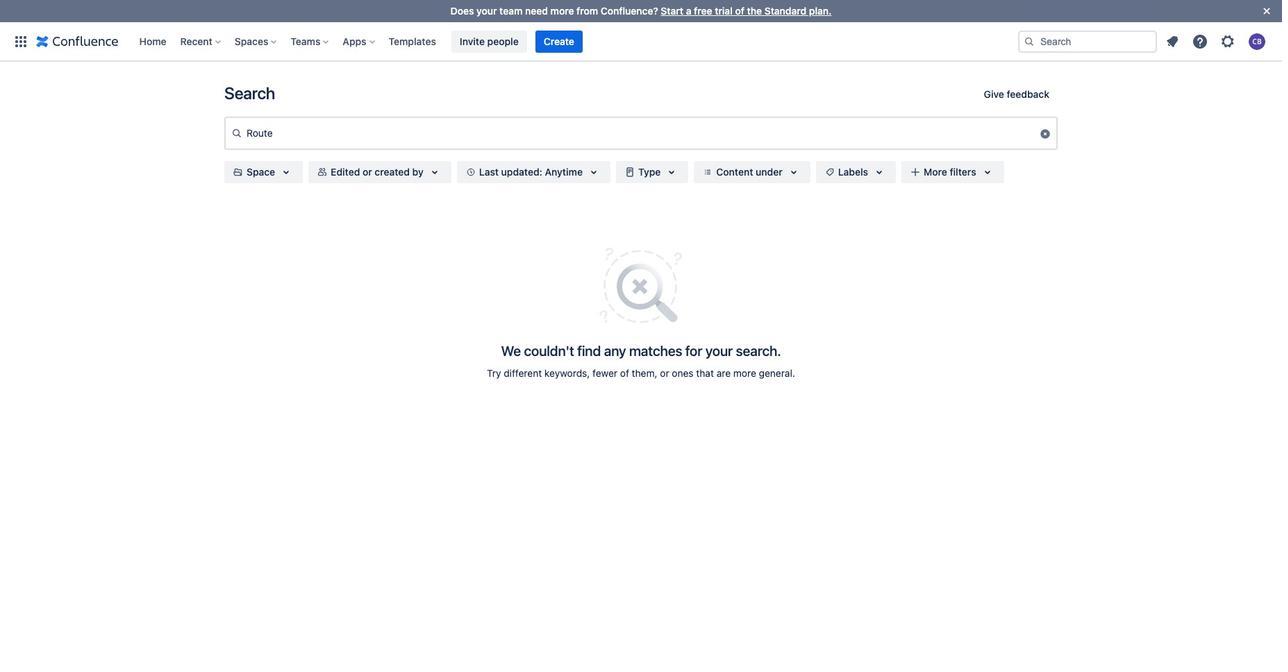 Task type: describe. For each thing, give the bounding box(es) containing it.
start a free trial of the standard plan. link
[[661, 5, 832, 17]]

banner containing home
[[0, 22, 1282, 61]]

search.
[[736, 343, 781, 359]]

labels button
[[816, 161, 896, 183]]

or inside edited or created by popup button
[[363, 166, 372, 178]]

spaces button
[[230, 30, 282, 52]]

your profile and preferences image
[[1249, 33, 1265, 50]]

space button
[[224, 161, 303, 183]]

give feedback button
[[976, 83, 1058, 106]]

last
[[479, 166, 499, 178]]

help icon image
[[1192, 33, 1208, 50]]

fewer
[[593, 367, 617, 379]]

are
[[717, 367, 731, 379]]

content under
[[716, 166, 783, 178]]

more filters
[[924, 166, 976, 178]]

search
[[224, 83, 275, 103]]

for
[[685, 343, 702, 359]]

recent
[[180, 35, 212, 47]]

teams button
[[286, 30, 334, 52]]

invite
[[460, 35, 485, 47]]

keywords,
[[544, 367, 590, 379]]

last updated: anytime
[[479, 166, 583, 178]]

0 horizontal spatial more
[[550, 5, 574, 17]]

a
[[686, 5, 691, 17]]

create
[[544, 35, 574, 47]]

standard
[[764, 5, 806, 17]]

give feedback
[[984, 88, 1049, 100]]

any
[[604, 343, 626, 359]]

feedback
[[1007, 88, 1049, 100]]

we couldn't find any matches for your search.
[[501, 343, 781, 359]]

plan.
[[809, 5, 832, 17]]

free
[[694, 5, 712, 17]]

edited or created by button
[[308, 161, 451, 183]]

search icon image
[[231, 128, 242, 139]]

1 vertical spatial your
[[705, 343, 733, 359]]

created
[[375, 166, 410, 178]]

them,
[[632, 367, 657, 379]]

labels
[[838, 166, 868, 178]]

search image
[[1024, 36, 1035, 47]]

more filters button
[[902, 161, 1004, 183]]

edited
[[331, 166, 360, 178]]

team
[[499, 5, 523, 17]]

general.
[[759, 367, 795, 379]]

confluence?
[[601, 5, 658, 17]]

clear search bar image
[[1040, 128, 1051, 140]]

0 horizontal spatial your
[[476, 5, 497, 17]]

more
[[924, 166, 947, 178]]

create link
[[535, 30, 583, 52]]



Task type: locate. For each thing, give the bounding box(es) containing it.
close image
[[1258, 3, 1275, 19]]

1 vertical spatial or
[[660, 367, 669, 379]]

recent button
[[176, 30, 226, 52]]

ones
[[672, 367, 694, 379]]

edited or created by
[[331, 166, 424, 178]]

confluence image
[[36, 33, 118, 50], [36, 33, 118, 50]]

None search field
[[224, 117, 1058, 150]]

need
[[525, 5, 548, 17]]

1 vertical spatial more
[[733, 367, 756, 379]]

couldn't
[[524, 343, 574, 359]]

give
[[984, 88, 1004, 100]]

apps button
[[339, 30, 380, 52]]

does
[[450, 5, 474, 17]]

1 horizontal spatial or
[[660, 367, 669, 379]]

your
[[476, 5, 497, 17], [705, 343, 733, 359]]

global element
[[8, 22, 1018, 61]]

content under button
[[694, 161, 810, 183]]

1 vertical spatial of
[[620, 367, 629, 379]]

try different keywords, fewer of them, or ones that are more general.
[[487, 367, 795, 379]]

templates
[[389, 35, 436, 47]]

trial
[[715, 5, 733, 17]]

0 horizontal spatial of
[[620, 367, 629, 379]]

your left team
[[476, 5, 497, 17]]

type
[[638, 166, 661, 178]]

0 vertical spatial more
[[550, 5, 574, 17]]

0 vertical spatial or
[[363, 166, 372, 178]]

notification icon image
[[1164, 33, 1181, 50]]

we
[[501, 343, 521, 359]]

find
[[577, 343, 601, 359]]

updated:
[[501, 166, 542, 178]]

does your team need more from confluence? start a free trial of the standard plan.
[[450, 5, 832, 17]]

or left ones
[[660, 367, 669, 379]]

or right 'edited'
[[363, 166, 372, 178]]

more
[[550, 5, 574, 17], [733, 367, 756, 379]]

people
[[487, 35, 519, 47]]

your up the 'are' on the bottom right of page
[[705, 343, 733, 359]]

more left from
[[550, 5, 574, 17]]

content
[[716, 166, 753, 178]]

the
[[747, 5, 762, 17]]

by
[[412, 166, 424, 178]]

1 horizontal spatial your
[[705, 343, 733, 359]]

teams
[[291, 35, 320, 47]]

banner
[[0, 22, 1282, 61]]

or
[[363, 166, 372, 178], [660, 367, 669, 379]]

of right fewer
[[620, 367, 629, 379]]

home link
[[135, 30, 171, 52]]

1 horizontal spatial of
[[735, 5, 744, 17]]

appswitcher icon image
[[13, 33, 29, 50]]

invite people button
[[451, 30, 527, 52]]

of
[[735, 5, 744, 17], [620, 367, 629, 379]]

0 horizontal spatial or
[[363, 166, 372, 178]]

more right the 'are' on the bottom right of page
[[733, 367, 756, 379]]

filters
[[950, 166, 976, 178]]

Search field
[[1018, 30, 1157, 52]]

1 horizontal spatial more
[[733, 367, 756, 379]]

settings icon image
[[1220, 33, 1236, 50]]

templates link
[[384, 30, 440, 52]]

try
[[487, 367, 501, 379]]

under
[[756, 166, 783, 178]]

type button
[[616, 161, 689, 183]]

apps
[[343, 35, 366, 47]]

home
[[139, 35, 166, 47]]

of left the
[[735, 5, 744, 17]]

from
[[577, 5, 598, 17]]

start
[[661, 5, 683, 17]]

last updated: anytime button
[[457, 161, 610, 183]]

0 vertical spatial your
[[476, 5, 497, 17]]

anytime
[[545, 166, 583, 178]]

space
[[247, 166, 275, 178]]

that
[[696, 367, 714, 379]]

Enter keywords to find pages, attachments, and more field
[[226, 121, 1040, 145]]

0 vertical spatial of
[[735, 5, 744, 17]]

matches
[[629, 343, 682, 359]]

different
[[504, 367, 542, 379]]

spaces
[[235, 35, 268, 47]]

invite people
[[460, 35, 519, 47]]



Task type: vqa. For each thing, say whether or not it's contained in the screenshot.
will
no



